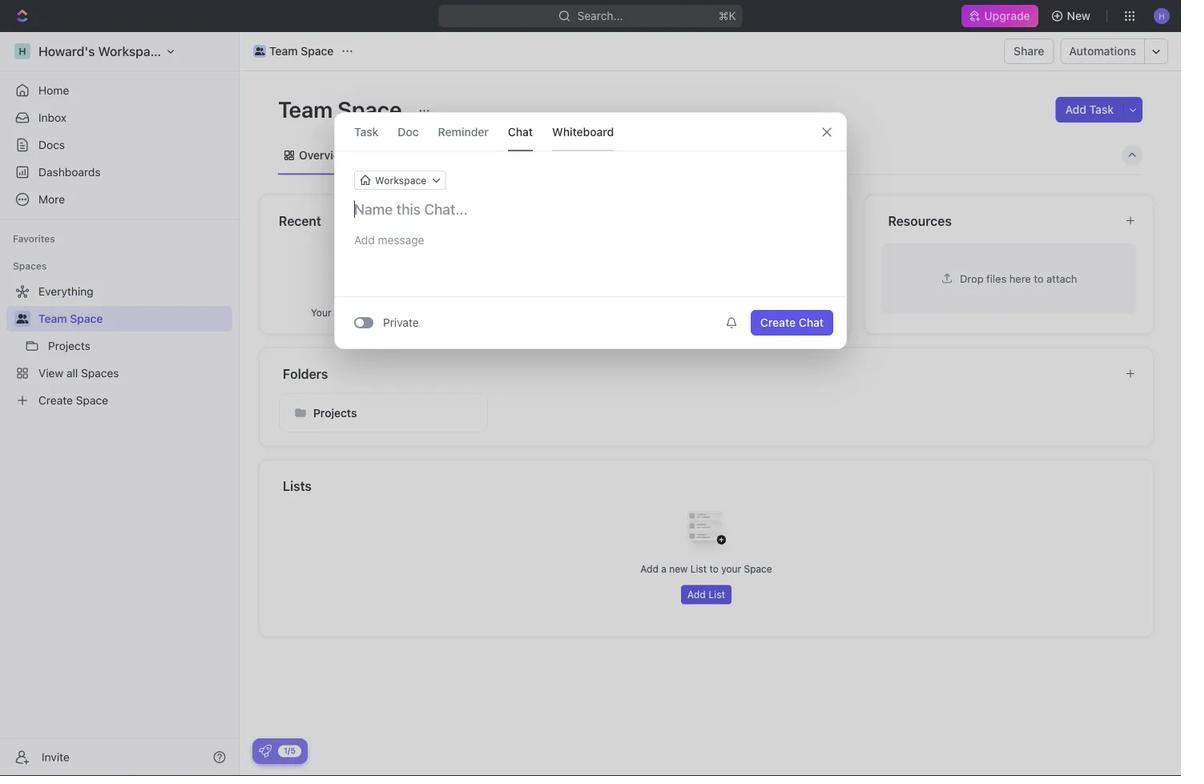 Task type: describe. For each thing, give the bounding box(es) containing it.
space up doc
[[338, 96, 402, 122]]

items
[[402, 307, 427, 318]]

dashboards
[[38, 165, 101, 179]]

calendar link
[[485, 144, 536, 167]]

folders
[[283, 366, 328, 381]]

inbox link
[[6, 105, 232, 131]]

upgrade
[[984, 9, 1030, 22]]

1 vertical spatial team space
[[278, 96, 407, 122]]

location.
[[768, 307, 807, 318]]

space right 'your'
[[744, 564, 772, 575]]

spaces
[[13, 260, 47, 272]]

workspace button
[[354, 171, 446, 190]]

1 vertical spatial team
[[278, 96, 333, 122]]

no lists icon. image
[[674, 499, 738, 563]]

new
[[1067, 9, 1091, 22]]

add a new list to your space
[[641, 564, 772, 575]]

sidebar navigation
[[0, 32, 240, 777]]

no recent items image
[[372, 242, 436, 306]]

docs inside sidebar navigation
[[38, 138, 65, 151]]

add list button
[[681, 585, 732, 605]]

overview link
[[296, 144, 348, 167]]

projects button
[[279, 393, 488, 433]]

recent
[[279, 213, 321, 228]]

resources button
[[887, 211, 1112, 230]]

reminder
[[438, 125, 489, 138]]

here
[[1010, 272, 1031, 284]]

dialog containing task
[[334, 112, 847, 349]]

drop files here to attach
[[960, 272, 1077, 284]]

share button
[[1004, 38, 1054, 64]]

chat button
[[508, 113, 533, 151]]

favorites button
[[6, 229, 62, 248]]

added
[[661, 307, 690, 318]]

create chat
[[760, 316, 824, 329]]

whiteboard button
[[552, 113, 614, 151]]

favorites
[[13, 233, 55, 244]]

0 vertical spatial team space
[[269, 44, 334, 58]]

home
[[38, 84, 69, 97]]

upgrade link
[[962, 5, 1038, 27]]

overview
[[299, 149, 348, 162]]

add for add a new list to your space
[[641, 564, 659, 575]]

task button
[[354, 113, 379, 151]]

table
[[624, 149, 653, 162]]

whiteboard
[[552, 125, 614, 138]]

workspace button
[[354, 171, 446, 190]]

inbox
[[38, 111, 67, 124]]

space inside tree
[[70, 312, 103, 325]]

will
[[430, 307, 445, 318]]

files
[[987, 272, 1007, 284]]

attach
[[1047, 272, 1077, 284]]

you
[[606, 307, 623, 318]]

user group image
[[16, 314, 28, 324]]

add for add list
[[687, 589, 706, 601]]

list link
[[436, 144, 458, 167]]

onboarding checklist button image
[[259, 745, 272, 758]]

list inside button
[[709, 589, 725, 601]]

gantt link
[[562, 144, 595, 167]]



Task type: vqa. For each thing, say whether or not it's contained in the screenshot.
⌘K
yes



Task type: locate. For each thing, give the bounding box(es) containing it.
1 vertical spatial docs
[[711, 307, 734, 318]]

0 horizontal spatial add
[[641, 564, 659, 575]]

docs
[[38, 138, 65, 151], [711, 307, 734, 318]]

team space tree
[[6, 279, 232, 414]]

2 vertical spatial list
[[709, 589, 725, 601]]

drop
[[960, 272, 984, 284]]

1 horizontal spatial team space link
[[249, 42, 338, 61]]

team right user group icon
[[38, 312, 67, 325]]

team inside tree
[[38, 312, 67, 325]]

workspace
[[375, 175, 427, 186]]

task inside button
[[1090, 103, 1114, 116]]

docs link
[[6, 132, 232, 158]]

0 vertical spatial list
[[439, 149, 458, 162]]

1 vertical spatial add
[[641, 564, 659, 575]]

resources
[[888, 213, 952, 228]]

opened
[[366, 307, 400, 318]]

0 vertical spatial task
[[1090, 103, 1114, 116]]

team space link
[[249, 42, 338, 61], [38, 306, 229, 332]]

lists
[[283, 478, 312, 494]]

create chat button
[[751, 310, 833, 336]]

calendar
[[488, 149, 536, 162]]

add
[[1065, 103, 1087, 116], [641, 564, 659, 575], [687, 589, 706, 601]]

0 horizontal spatial docs
[[38, 138, 65, 151]]

0 horizontal spatial team space link
[[38, 306, 229, 332]]

invite
[[42, 751, 70, 764]]

team space up the 'overview'
[[278, 96, 407, 122]]

team space right user group icon
[[38, 312, 103, 325]]

folders button
[[282, 364, 1112, 383]]

to
[[1034, 272, 1044, 284], [737, 307, 746, 318], [710, 564, 719, 575]]

2 horizontal spatial add
[[1065, 103, 1087, 116]]

0 vertical spatial docs
[[38, 138, 65, 151]]

task
[[1090, 103, 1114, 116], [354, 125, 379, 138]]

add for add task
[[1065, 103, 1087, 116]]

list down the reminder
[[439, 149, 458, 162]]

task up board link at top left
[[354, 125, 379, 138]]

1 horizontal spatial chat
[[799, 316, 824, 329]]

create
[[760, 316, 796, 329]]

2 vertical spatial team space
[[38, 312, 103, 325]]

add task button
[[1056, 97, 1124, 123]]

here.
[[474, 307, 497, 318]]

this
[[749, 307, 765, 318]]

table link
[[621, 144, 653, 167]]

no most used docs image
[[674, 242, 738, 306]]

0 vertical spatial to
[[1034, 272, 1044, 284]]

private
[[383, 316, 419, 329]]

0 vertical spatial team space link
[[249, 42, 338, 61]]

0 horizontal spatial chat
[[508, 125, 533, 138]]

add task
[[1065, 103, 1114, 116]]

user group image
[[255, 47, 265, 55]]

team space
[[269, 44, 334, 58], [278, 96, 407, 122], [38, 312, 103, 325]]

0 horizontal spatial task
[[354, 125, 379, 138]]

1 horizontal spatial add
[[687, 589, 706, 601]]

share
[[1014, 44, 1045, 58]]

add down 'add a new list to your space'
[[687, 589, 706, 601]]

space right user group image
[[301, 44, 334, 58]]

your
[[721, 564, 741, 575]]

reminder button
[[438, 113, 489, 151]]

2 vertical spatial add
[[687, 589, 706, 601]]

any
[[693, 307, 709, 318]]

2 vertical spatial to
[[710, 564, 719, 575]]

to right here
[[1034, 272, 1044, 284]]

your
[[311, 307, 331, 318]]

chat inside button
[[799, 316, 824, 329]]

gantt
[[565, 149, 595, 162]]

⌘k
[[719, 9, 736, 22]]

automations
[[1069, 44, 1136, 58]]

to left this on the top of page
[[737, 307, 746, 318]]

space
[[301, 44, 334, 58], [338, 96, 402, 122], [70, 312, 103, 325], [744, 564, 772, 575]]

doc
[[398, 125, 419, 138]]

team right user group image
[[269, 44, 298, 58]]

chat
[[508, 125, 533, 138], [799, 316, 824, 329]]

docs right any at the right top of the page
[[711, 307, 734, 318]]

new button
[[1045, 3, 1100, 29]]

1 vertical spatial team space link
[[38, 306, 229, 332]]

1 vertical spatial to
[[737, 307, 746, 318]]

0 horizontal spatial list
[[439, 149, 458, 162]]

0 vertical spatial add
[[1065, 103, 1087, 116]]

task down automations button
[[1090, 103, 1114, 116]]

add down automations button
[[1065, 103, 1087, 116]]

2 vertical spatial team
[[38, 312, 67, 325]]

1 horizontal spatial to
[[737, 307, 746, 318]]

list
[[439, 149, 458, 162], [691, 564, 707, 575], [709, 589, 725, 601]]

2 horizontal spatial to
[[1034, 272, 1044, 284]]

dashboards link
[[6, 159, 232, 185]]

team up overview link
[[278, 96, 333, 122]]

1 vertical spatial task
[[354, 125, 379, 138]]

0 vertical spatial chat
[[508, 125, 533, 138]]

team space link inside 'team space' tree
[[38, 306, 229, 332]]

board
[[378, 149, 410, 162]]

you haven't added any docs to this location.
[[606, 307, 807, 318]]

1 horizontal spatial docs
[[711, 307, 734, 318]]

dialog
[[334, 112, 847, 349]]

doc button
[[398, 113, 419, 151]]

show
[[447, 307, 471, 318]]

add list
[[687, 589, 725, 601]]

add left a
[[641, 564, 659, 575]]

search...
[[577, 9, 623, 22]]

1 horizontal spatial task
[[1090, 103, 1114, 116]]

1 horizontal spatial list
[[691, 564, 707, 575]]

haven't
[[625, 307, 659, 318]]

2 horizontal spatial list
[[709, 589, 725, 601]]

to left 'your'
[[710, 564, 719, 575]]

1 vertical spatial chat
[[799, 316, 824, 329]]

list right new
[[691, 564, 707, 575]]

lists button
[[282, 476, 1135, 496]]

a
[[661, 564, 667, 575]]

team space inside tree
[[38, 312, 103, 325]]

recent
[[334, 307, 363, 318]]

Name this Chat... field
[[335, 200, 846, 219]]

space right user group icon
[[70, 312, 103, 325]]

1/5
[[284, 746, 296, 756]]

automations button
[[1061, 39, 1144, 63]]

new
[[669, 564, 688, 575]]

0 horizontal spatial to
[[710, 564, 719, 575]]

chat up the calendar
[[508, 125, 533, 138]]

your recent opened items will show here.
[[311, 307, 497, 318]]

board link
[[375, 144, 410, 167]]

1 vertical spatial list
[[691, 564, 707, 575]]

team space right user group image
[[269, 44, 334, 58]]

home link
[[6, 78, 232, 103]]

team
[[269, 44, 298, 58], [278, 96, 333, 122], [38, 312, 67, 325]]

onboarding checklist button element
[[259, 745, 272, 758]]

projects
[[313, 406, 357, 420]]

0 vertical spatial team
[[269, 44, 298, 58]]

chat right create
[[799, 316, 824, 329]]

docs down inbox
[[38, 138, 65, 151]]

list down 'add a new list to your space'
[[709, 589, 725, 601]]



